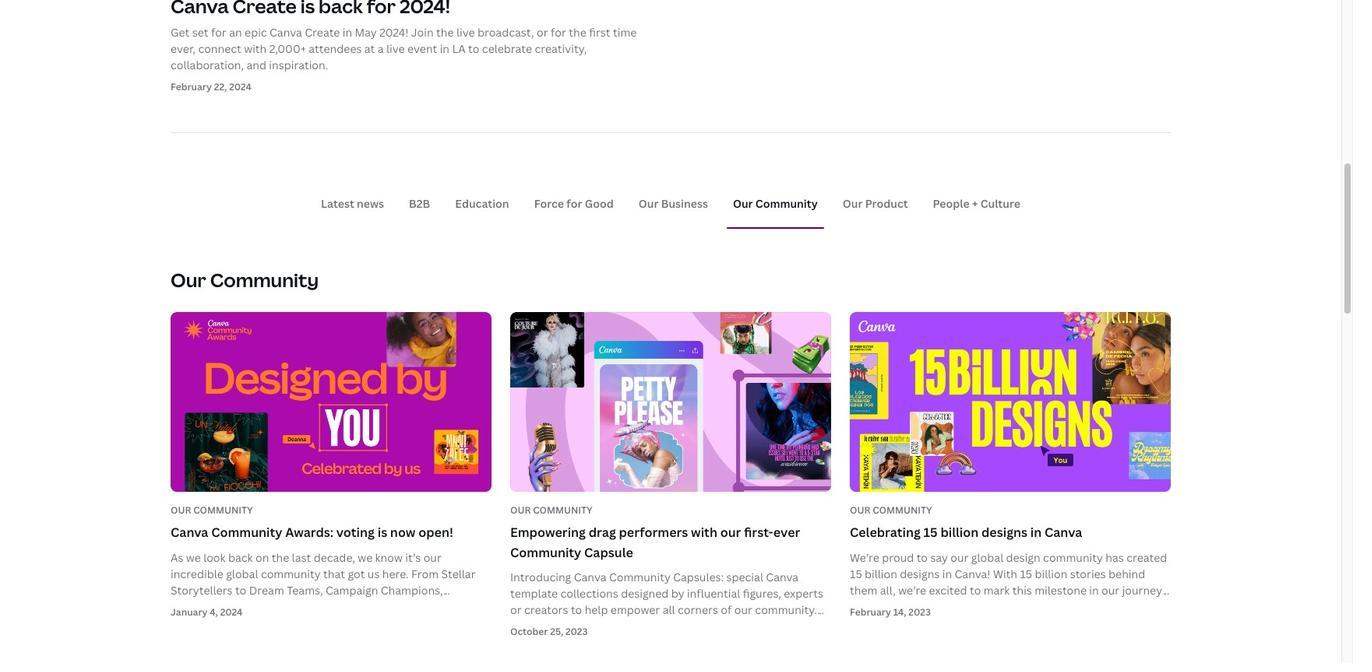 Task type: vqa. For each thing, say whether or not it's contained in the screenshot.


Task type: describe. For each thing, give the bounding box(es) containing it.
designs inside our community celebrating 15 billion designs in canva
[[982, 524, 1028, 541]]

campaign
[[326, 583, 378, 598]]

off
[[615, 620, 630, 634]]

or inside "introducing canva community capsules: special canva template collections designed by influential figures, experts or creators to help empower all corners of our community. we're kicking things off by making fabulous entertainers into financially fierce executives."
[[510, 603, 522, 618]]

as
[[171, 551, 183, 565]]

proud
[[882, 551, 914, 565]]

latest news
[[321, 196, 384, 211]]

template
[[510, 587, 558, 602]]

making
[[648, 620, 686, 634]]

22,
[[214, 81, 227, 94]]

trailblazing
[[171, 600, 230, 614]]

say
[[930, 551, 948, 565]]

canva up collections
[[574, 570, 607, 585]]

special
[[726, 570, 763, 585]]

to up teachers,
[[235, 583, 246, 598]]

create
[[305, 25, 340, 40]]

2 horizontal spatial 15
[[1020, 567, 1032, 582]]

storytellers
[[171, 583, 233, 598]]

our product link
[[843, 196, 908, 211]]

in left la on the top of the page
[[440, 42, 450, 56]]

community inside as we look back on the last decade, we know it's our incredible global community that got us here. from stellar storytellers to dream teams, campaign champions, trailblazing teachers, and forces for good, it's time to shine a light on the inspiring stories of how you're using canva in creative, impactful, and powerful ways.
[[261, 567, 321, 582]]

inspiring
[[242, 616, 287, 631]]

connect
[[198, 42, 241, 56]]

good,
[[363, 600, 395, 614]]

our product
[[843, 196, 908, 211]]

canva 15 billion designs image
[[850, 312, 1171, 493]]

in inside as we look back on the last decade, we know it's our incredible global community that got us here. from stellar storytellers to dream teams, campaign champions, trailblazing teachers, and forces for good, it's time to shine a light on the inspiring stories of how you're using canva in creative, impactful, and powerful ways.
[[467, 616, 477, 631]]

event
[[407, 42, 437, 56]]

1 horizontal spatial our community
[[733, 196, 818, 211]]

celebrating
[[850, 524, 921, 541]]

latest
[[321, 196, 354, 211]]

designs inside we're proud to say our global design community has created 15 billion designs in canva! with 15 billion stories behind them all, we're excited to mark this milestone in our journey to empowering the world to design.
[[900, 567, 940, 582]]

journey
[[1122, 583, 1162, 598]]

get set for an epic canva create in may 2024! join the live broadcast, or for the first time ever,  connect with 2,000+ attendees at a live event in la to celebrate creativity, collaboration, and inspiration. february 22, 2024
[[171, 25, 637, 94]]

executives.
[[599, 636, 658, 651]]

people
[[933, 196, 970, 211]]

teams,
[[287, 583, 323, 598]]

to inside "introducing canva community capsules: special canva template collections designed by influential figures, experts or creators to help empower all corners of our community. we're kicking things off by making fabulous entertainers into financially fierce executives."
[[571, 603, 582, 618]]

entertainers
[[737, 620, 802, 634]]

corners
[[678, 603, 718, 618]]

with inside get set for an epic canva create in may 2024! join the live broadcast, or for the first time ever,  connect with 2,000+ attendees at a live event in la to celebrate creativity, collaboration, and inspiration. february 22, 2024
[[244, 42, 267, 56]]

2 vertical spatial and
[[275, 632, 295, 647]]

or inside get set for an epic canva create in may 2024! join the live broadcast, or for the first time ever,  connect with 2,000+ attendees at a live event in la to celebrate creativity, collaboration, and inspiration. february 22, 2024
[[537, 25, 548, 40]]

first-
[[744, 524, 773, 541]]

open!
[[418, 524, 453, 541]]

1 vertical spatial and
[[285, 600, 305, 614]]

canva community awards image
[[171, 312, 492, 493]]

the inside we're proud to say our global design community has created 15 billion designs in canva! with 15 billion stories behind them all, we're excited to mark this milestone in our journey to empowering the world to design.
[[931, 600, 949, 614]]

last
[[292, 551, 311, 565]]

community inside our community celebrating 15 billion designs in canva
[[873, 504, 932, 518]]

kicking
[[542, 620, 578, 634]]

this
[[1013, 583, 1032, 598]]

business
[[661, 196, 708, 211]]

in right "milestone"
[[1089, 583, 1099, 598]]

capsule
[[584, 544, 633, 561]]

capsules:
[[673, 570, 724, 585]]

as we look back on the last decade, we know it's our incredible global community that got us here. from stellar storytellers to dream teams, campaign champions, trailblazing teachers, and forces for good, it's time to shine a light on the inspiring stories of how you're using canva in creative, impactful, and powerful ways.
[[171, 551, 484, 647]]

impactful,
[[218, 632, 272, 647]]

billion inside our community celebrating 15 billion designs in canva
[[941, 524, 979, 541]]

community.
[[755, 603, 817, 618]]

in left the may
[[343, 25, 352, 40]]

force
[[534, 196, 564, 211]]

now
[[390, 524, 416, 541]]

design.
[[998, 600, 1035, 614]]

mark
[[984, 583, 1010, 598]]

powerful
[[297, 632, 345, 647]]

things
[[581, 620, 613, 634]]

2 horizontal spatial billion
[[1035, 567, 1068, 582]]

creators
[[524, 603, 568, 618]]

set
[[192, 25, 208, 40]]

from
[[411, 567, 439, 582]]

may
[[355, 25, 377, 40]]

time inside as we look back on the last decade, we know it's our incredible global community that got us here. from stellar storytellers to dream teams, campaign champions, trailblazing teachers, and forces for good, it's time to shine a light on the inspiring stories of how you're using canva in creative, impactful, and powerful ways.
[[416, 600, 439, 614]]

our inside "introducing canva community capsules: special canva template collections designed by influential figures, experts or creators to help empower all corners of our community. we're kicking things off by making fabulous entertainers into financially fierce executives."
[[734, 603, 753, 618]]

we're
[[898, 583, 926, 598]]

first
[[589, 25, 610, 40]]

design
[[1006, 551, 1041, 565]]

time inside get set for an epic canva create in may 2024! join the live broadcast, or for the first time ever,  connect with 2,000+ attendees at a live event in la to celebrate creativity, collaboration, and inspiration. february 22, 2024
[[613, 25, 637, 40]]

to down them at the right bottom of the page
[[850, 600, 861, 614]]

0 vertical spatial on
[[255, 551, 269, 565]]

awards:
[[285, 524, 333, 541]]

ever
[[773, 524, 800, 541]]

fierce
[[567, 636, 597, 651]]

2024 inside get set for an epic canva create in may 2024! join the live broadcast, or for the first time ever,  connect with 2,000+ attendees at a live event in la to celebrate creativity, collaboration, and inspiration. february 22, 2024
[[229, 81, 252, 94]]

empower
[[611, 603, 660, 618]]

using
[[401, 616, 429, 631]]

education
[[455, 196, 509, 211]]

designed
[[621, 587, 669, 602]]

canva!
[[955, 567, 991, 582]]

a inside get set for an epic canva create in may 2024! join the live broadcast, or for the first time ever,  connect with 2,000+ attendees at a live event in la to celebrate creativity, collaboration, and inspiration. february 22, 2024
[[378, 42, 384, 56]]

our inside our community empowering drag performers with our first-ever community capsule
[[720, 524, 741, 541]]

our inside our community celebrating 15 billion designs in canva
[[850, 504, 870, 518]]

our community celebrating 15 billion designs in canva
[[850, 504, 1082, 541]]

that
[[323, 567, 345, 582]]

people + culture
[[933, 196, 1020, 211]]

our inside "our community canva community awards: voting is now open!"
[[171, 504, 191, 518]]

a inside as we look back on the last decade, we know it's our incredible global community that got us here. from stellar storytellers to dream teams, campaign champions, trailblazing teachers, and forces for good, it's time to shine a light on the inspiring stories of how you're using canva in creative, impactful, and powerful ways.
[[171, 616, 177, 631]]

product
[[865, 196, 908, 211]]

0 horizontal spatial billion
[[865, 567, 897, 582]]

our business link
[[639, 196, 708, 211]]

for up "creativity,"
[[551, 25, 566, 40]]

force for good
[[534, 196, 614, 211]]

0 horizontal spatial on
[[205, 616, 219, 631]]

created
[[1127, 551, 1167, 565]]

collections
[[561, 587, 618, 602]]

ever,
[[171, 42, 196, 56]]

la
[[452, 42, 466, 56]]

stories inside as we look back on the last decade, we know it's our incredible global community that got us here. from stellar storytellers to dream teams, campaign champions, trailblazing teachers, and forces for good, it's time to shine a light on the inspiring stories of how you're using canva in creative, impactful, and powerful ways.
[[289, 616, 325, 631]]

25,
[[550, 626, 563, 639]]

for inside as we look back on the last decade, we know it's our incredible global community that got us here. from stellar storytellers to dream teams, campaign champions, trailblazing teachers, and forces for good, it's time to shine a light on the inspiring stories of how you're using canva in creative, impactful, and powerful ways.
[[345, 600, 361, 614]]

good
[[585, 196, 614, 211]]

influential
[[687, 587, 740, 602]]

pink background with various photos and illustrations of drag performers image
[[510, 312, 831, 493]]



Task type: locate. For each thing, give the bounding box(es) containing it.
at
[[364, 42, 375, 56]]

0 horizontal spatial 2023
[[566, 626, 588, 639]]

for left good
[[567, 196, 582, 211]]

stellar
[[441, 567, 476, 582]]

in down shine
[[467, 616, 477, 631]]

1 horizontal spatial of
[[721, 603, 732, 618]]

1 horizontal spatial february
[[850, 606, 891, 619]]

you're
[[366, 616, 399, 631]]

1 horizontal spatial community
[[1043, 551, 1103, 565]]

2024 right 4,
[[220, 606, 243, 619]]

0 vertical spatial a
[[378, 42, 384, 56]]

0 horizontal spatial february
[[171, 81, 212, 94]]

the
[[436, 25, 454, 40], [569, 25, 586, 40], [272, 551, 289, 565], [931, 600, 949, 614], [221, 616, 239, 631]]

performers
[[619, 524, 688, 541]]

them
[[850, 583, 877, 598]]

in up excited on the right of the page
[[942, 567, 952, 582]]

help
[[585, 603, 608, 618]]

1 horizontal spatial a
[[378, 42, 384, 56]]

1 vertical spatial our community
[[171, 267, 319, 293]]

2023 for empowering
[[566, 626, 588, 639]]

february 14, 2023
[[850, 606, 931, 619]]

0 vertical spatial with
[[244, 42, 267, 56]]

community
[[756, 196, 818, 211], [210, 267, 319, 293], [193, 504, 253, 518], [533, 504, 593, 518], [873, 504, 932, 518], [211, 524, 282, 541], [510, 544, 581, 561], [609, 570, 671, 585]]

community inside "introducing canva community capsules: special canva template collections designed by influential figures, experts or creators to help empower all corners of our community. we're kicking things off by making fabulous entertainers into financially fierce executives."
[[609, 570, 671, 585]]

to left help
[[571, 603, 582, 618]]

0 vertical spatial global
[[971, 551, 1004, 565]]

b2b link
[[409, 196, 430, 211]]

and down epic
[[247, 58, 266, 73]]

our left first-
[[720, 524, 741, 541]]

1 vertical spatial or
[[510, 603, 522, 618]]

to inside get set for an epic canva create in may 2024! join the live broadcast, or for the first time ever,  connect with 2,000+ attendees at a live event in la to celebrate creativity, collaboration, and inspiration. february 22, 2024
[[468, 42, 479, 56]]

an
[[229, 25, 242, 40]]

time up using
[[416, 600, 439, 614]]

live
[[456, 25, 475, 40], [386, 42, 405, 56]]

introducing canva community capsules: special canva template collections designed by influential figures, experts or creators to help empower all corners of our community. we're kicking things off by making fabulous entertainers into financially fierce executives.
[[510, 570, 825, 651]]

+
[[972, 196, 978, 211]]

1 vertical spatial 2024
[[220, 606, 243, 619]]

0 vertical spatial 2024
[[229, 81, 252, 94]]

2024 right 22,
[[229, 81, 252, 94]]

0 horizontal spatial by
[[633, 620, 646, 634]]

community inside we're proud to say our global design community has created 15 billion designs in canva! with 15 billion stories behind them all, we're excited to mark this milestone in our journey to empowering the world to design.
[[1043, 551, 1103, 565]]

2024!
[[379, 25, 409, 40]]

2023 right 25,
[[566, 626, 588, 639]]

0 horizontal spatial of
[[328, 616, 339, 631]]

look
[[203, 551, 226, 565]]

canva inside get set for an epic canva create in may 2024! join the live broadcast, or for the first time ever,  connect with 2,000+ attendees at a live event in la to celebrate creativity, collaboration, and inspiration. february 22, 2024
[[270, 25, 302, 40]]

canva inside as we look back on the last decade, we know it's our incredible global community that got us here. from stellar storytellers to dream teams, campaign champions, trailblazing teachers, and forces for good, it's time to shine a light on the inspiring stories of how you're using canva in creative, impactful, and powerful ways.
[[432, 616, 464, 631]]

canva up "2,000+"
[[270, 25, 302, 40]]

january 4, 2024
[[171, 606, 243, 619]]

0 vertical spatial live
[[456, 25, 475, 40]]

1 horizontal spatial we're
[[850, 551, 879, 565]]

the down excited on the right of the page
[[931, 600, 949, 614]]

our down behind at the bottom of the page
[[1102, 583, 1120, 598]]

15 up them at the right bottom of the page
[[850, 567, 862, 582]]

with
[[244, 42, 267, 56], [691, 524, 717, 541]]

0 horizontal spatial live
[[386, 42, 405, 56]]

0 vertical spatial it's
[[405, 551, 421, 565]]

0 horizontal spatial stories
[[289, 616, 325, 631]]

0 horizontal spatial we're
[[510, 620, 540, 634]]

canva inside "our community canva community awards: voting is now open!"
[[171, 524, 208, 541]]

inspiration.
[[269, 58, 328, 73]]

0 horizontal spatial global
[[226, 567, 258, 582]]

in up design
[[1030, 524, 1042, 541]]

canva up figures,
[[766, 570, 799, 585]]

introducing
[[510, 570, 571, 585]]

1 vertical spatial we're
[[510, 620, 540, 634]]

time right first
[[613, 25, 637, 40]]

world
[[952, 600, 982, 614]]

canva
[[270, 25, 302, 40], [171, 524, 208, 541], [1045, 524, 1082, 541], [574, 570, 607, 585], [766, 570, 799, 585], [432, 616, 464, 631]]

or down template at the left of the page
[[510, 603, 522, 618]]

milestone
[[1035, 583, 1087, 598]]

canva up "milestone"
[[1045, 524, 1082, 541]]

community up "milestone"
[[1043, 551, 1103, 565]]

attendees
[[309, 42, 362, 56]]

forces
[[308, 600, 343, 614]]

0 vertical spatial time
[[613, 25, 637, 40]]

0 horizontal spatial our community
[[171, 267, 319, 293]]

experts
[[784, 587, 823, 602]]

it's down champions,
[[398, 600, 413, 614]]

stories inside we're proud to say our global design community has created 15 billion designs in canva! with 15 billion stories behind them all, we're excited to mark this milestone in our journey to empowering the world to design.
[[1070, 567, 1106, 582]]

canva up as
[[171, 524, 208, 541]]

0 vertical spatial february
[[171, 81, 212, 94]]

global inside we're proud to say our global design community has created 15 billion designs in canva! with 15 billion stories behind them all, we're excited to mark this milestone in our journey to empowering the world to design.
[[971, 551, 1004, 565]]

epic
[[245, 25, 267, 40]]

to down mark
[[984, 600, 995, 614]]

our community canva community awards: voting is now open!
[[171, 504, 453, 541]]

our inside our community empowering drag performers with our first-ever community capsule
[[510, 504, 531, 518]]

we're up financially
[[510, 620, 540, 634]]

or up "creativity,"
[[537, 25, 548, 40]]

of
[[721, 603, 732, 618], [328, 616, 339, 631]]

all
[[663, 603, 675, 618]]

stories down has
[[1070, 567, 1106, 582]]

1 horizontal spatial time
[[613, 25, 637, 40]]

and down inspiring
[[275, 632, 295, 647]]

0 vertical spatial we're
[[850, 551, 879, 565]]

a left light at the bottom of page
[[171, 616, 177, 631]]

0 vertical spatial designs
[[982, 524, 1028, 541]]

2024
[[229, 81, 252, 94], [220, 606, 243, 619]]

to left the say
[[917, 551, 928, 565]]

to right la on the top of the page
[[468, 42, 479, 56]]

join
[[411, 25, 434, 40]]

1 horizontal spatial on
[[255, 551, 269, 565]]

creativity,
[[535, 42, 587, 56]]

with inside our community empowering drag performers with our first-ever community capsule
[[691, 524, 717, 541]]

we're down the celebrating
[[850, 551, 879, 565]]

in inside our community celebrating 15 billion designs in canva
[[1030, 524, 1042, 541]]

our business
[[639, 196, 708, 211]]

14,
[[893, 606, 906, 619]]

got
[[348, 567, 365, 582]]

1 horizontal spatial with
[[691, 524, 717, 541]]

stories up powerful
[[289, 616, 325, 631]]

the left last
[[272, 551, 289, 565]]

february down them at the right bottom of the page
[[850, 606, 891, 619]]

to down canva!
[[970, 583, 981, 598]]

news
[[357, 196, 384, 211]]

figures,
[[743, 587, 781, 602]]

2023 for celebrating
[[909, 606, 931, 619]]

1 vertical spatial global
[[226, 567, 258, 582]]

by right 'off'
[[633, 620, 646, 634]]

1 horizontal spatial global
[[971, 551, 1004, 565]]

global up canva!
[[971, 551, 1004, 565]]

and inside get set for an epic canva create in may 2024! join the live broadcast, or for the first time ever,  connect with 2,000+ attendees at a live event in la to celebrate creativity, collaboration, and inspiration. february 22, 2024
[[247, 58, 266, 73]]

1 we from the left
[[186, 551, 201, 565]]

financially
[[510, 636, 564, 651]]

15 inside our community celebrating 15 billion designs in canva
[[924, 524, 938, 541]]

0 vertical spatial or
[[537, 25, 548, 40]]

0 horizontal spatial we
[[186, 551, 201, 565]]

january
[[171, 606, 208, 619]]

champions,
[[381, 583, 443, 598]]

our inside as we look back on the last decade, we know it's our incredible global community that got us here. from stellar storytellers to dream teams, campaign champions, trailblazing teachers, and forces for good, it's time to shine a light on the inspiring stories of how you're using canva in creative, impactful, and powerful ways.
[[424, 551, 442, 565]]

1 vertical spatial community
[[261, 567, 321, 582]]

for up connect
[[211, 25, 227, 40]]

with up capsules:
[[691, 524, 717, 541]]

live down 2024!
[[386, 42, 405, 56]]

1 vertical spatial on
[[205, 616, 219, 631]]

empowering
[[510, 524, 586, 541]]

canva down shine
[[432, 616, 464, 631]]

1 vertical spatial live
[[386, 42, 405, 56]]

0 vertical spatial by
[[671, 587, 684, 602]]

teachers,
[[233, 600, 282, 614]]

1 horizontal spatial we
[[358, 551, 373, 565]]

1 horizontal spatial or
[[537, 25, 548, 40]]

with down epic
[[244, 42, 267, 56]]

15
[[924, 524, 938, 541], [850, 567, 862, 582], [1020, 567, 1032, 582]]

global inside as we look back on the last decade, we know it's our incredible global community that got us here. from stellar storytellers to dream teams, campaign champions, trailblazing teachers, and forces for good, it's time to shine a light on the inspiring stories of how you're using canva in creative, impactful, and powerful ways.
[[226, 567, 258, 582]]

1 horizontal spatial designs
[[982, 524, 1028, 541]]

b2b
[[409, 196, 430, 211]]

canva inside our community celebrating 15 billion designs in canva
[[1045, 524, 1082, 541]]

and down the teams,
[[285, 600, 305, 614]]

1 horizontal spatial stories
[[1070, 567, 1106, 582]]

0 vertical spatial 2023
[[909, 606, 931, 619]]

the up la on the top of the page
[[436, 25, 454, 40]]

1 vertical spatial time
[[416, 600, 439, 614]]

1 horizontal spatial by
[[671, 587, 684, 602]]

our up from
[[424, 551, 442, 565]]

15 up the say
[[924, 524, 938, 541]]

billion
[[941, 524, 979, 541], [865, 567, 897, 582], [1035, 567, 1068, 582]]

we're inside "introducing canva community capsules: special canva template collections designed by influential figures, experts or creators to help empower all corners of our community. we're kicking things off by making fabulous entertainers into financially fierce executives."
[[510, 620, 540, 634]]

we up us
[[358, 551, 373, 565]]

broadcast,
[[477, 25, 534, 40]]

our right the say
[[951, 551, 969, 565]]

october
[[510, 626, 548, 639]]

0 horizontal spatial time
[[416, 600, 439, 614]]

1 vertical spatial 2023
[[566, 626, 588, 639]]

by up all
[[671, 587, 684, 602]]

the right 4,
[[221, 616, 239, 631]]

billion up all,
[[865, 567, 897, 582]]

live up la on the top of the page
[[456, 25, 475, 40]]

1 vertical spatial it's
[[398, 600, 413, 614]]

our
[[720, 524, 741, 541], [424, 551, 442, 565], [951, 551, 969, 565], [1102, 583, 1120, 598], [734, 603, 753, 618]]

know
[[375, 551, 403, 565]]

a
[[378, 42, 384, 56], [171, 616, 177, 631]]

celebrate
[[482, 42, 532, 56]]

culture
[[981, 196, 1020, 211]]

february down collaboration, on the left top
[[171, 81, 212, 94]]

incredible
[[171, 567, 223, 582]]

people + culture link
[[933, 196, 1020, 211]]

15 down design
[[1020, 567, 1032, 582]]

0 vertical spatial stories
[[1070, 567, 1106, 582]]

of inside as we look back on the last decade, we know it's our incredible global community that got us here. from stellar storytellers to dream teams, campaign champions, trailblazing teachers, and forces for good, it's time to shine a light on the inspiring stories of how you're using canva in creative, impactful, and powerful ways.
[[328, 616, 339, 631]]

our down figures,
[[734, 603, 753, 618]]

on down trailblazing
[[205, 616, 219, 631]]

of down influential
[[721, 603, 732, 618]]

ways.
[[347, 632, 376, 647]]

to
[[468, 42, 479, 56], [917, 551, 928, 565], [235, 583, 246, 598], [970, 583, 981, 598], [442, 600, 453, 614], [850, 600, 861, 614], [984, 600, 995, 614], [571, 603, 582, 618]]

behind
[[1109, 567, 1145, 582]]

0 horizontal spatial with
[[244, 42, 267, 56]]

we right as
[[186, 551, 201, 565]]

to left shine
[[442, 600, 453, 614]]

on
[[255, 551, 269, 565], [205, 616, 219, 631]]

2,000+
[[269, 42, 306, 56]]

how
[[341, 616, 363, 631]]

0 horizontal spatial or
[[510, 603, 522, 618]]

of down forces
[[328, 616, 339, 631]]

1 vertical spatial with
[[691, 524, 717, 541]]

1 horizontal spatial 2023
[[909, 606, 931, 619]]

us
[[368, 567, 380, 582]]

1 vertical spatial designs
[[900, 567, 940, 582]]

0 vertical spatial our community
[[733, 196, 818, 211]]

in
[[343, 25, 352, 40], [440, 42, 450, 56], [1030, 524, 1042, 541], [942, 567, 952, 582], [1089, 583, 1099, 598], [467, 616, 477, 631]]

designs up we're
[[900, 567, 940, 582]]

1 horizontal spatial 15
[[924, 524, 938, 541]]

the left first
[[569, 25, 586, 40]]

2023 right 14,
[[909, 606, 931, 619]]

1 vertical spatial february
[[850, 606, 891, 619]]

0 horizontal spatial a
[[171, 616, 177, 631]]

1 horizontal spatial live
[[456, 25, 475, 40]]

a right at
[[378, 42, 384, 56]]

for up how
[[345, 600, 361, 614]]

1 horizontal spatial billion
[[941, 524, 979, 541]]

we're inside we're proud to say our global design community has created 15 billion designs in canva! with 15 billion stories behind them all, we're excited to mark this milestone in our journey to empowering the world to design.
[[850, 551, 879, 565]]

2023
[[909, 606, 931, 619], [566, 626, 588, 639]]

global down back at the bottom of page
[[226, 567, 258, 582]]

community down last
[[261, 567, 321, 582]]

0 vertical spatial and
[[247, 58, 266, 73]]

1 vertical spatial stories
[[289, 616, 325, 631]]

all,
[[880, 583, 896, 598]]

dream
[[249, 583, 284, 598]]

0 vertical spatial community
[[1043, 551, 1103, 565]]

0 horizontal spatial designs
[[900, 567, 940, 582]]

1 vertical spatial a
[[171, 616, 177, 631]]

designs up design
[[982, 524, 1028, 541]]

of inside "introducing canva community capsules: special canva template collections designed by influential figures, experts or creators to help empower all corners of our community. we're kicking things off by making fabulous entertainers into financially fierce executives."
[[721, 603, 732, 618]]

has
[[1106, 551, 1124, 565]]

0 horizontal spatial 15
[[850, 567, 862, 582]]

our community empowering drag performers with our first-ever community capsule
[[510, 504, 800, 561]]

billion up "milestone"
[[1035, 567, 1068, 582]]

0 horizontal spatial community
[[261, 567, 321, 582]]

2 we from the left
[[358, 551, 373, 565]]

february inside get set for an epic canva create in may 2024! join the live broadcast, or for the first time ever,  connect with 2,000+ attendees at a live event in la to celebrate creativity, collaboration, and inspiration. february 22, 2024
[[171, 81, 212, 94]]

billion up the say
[[941, 524, 979, 541]]

on right back at the bottom of page
[[255, 551, 269, 565]]

it's up from
[[405, 551, 421, 565]]

1 vertical spatial by
[[633, 620, 646, 634]]



